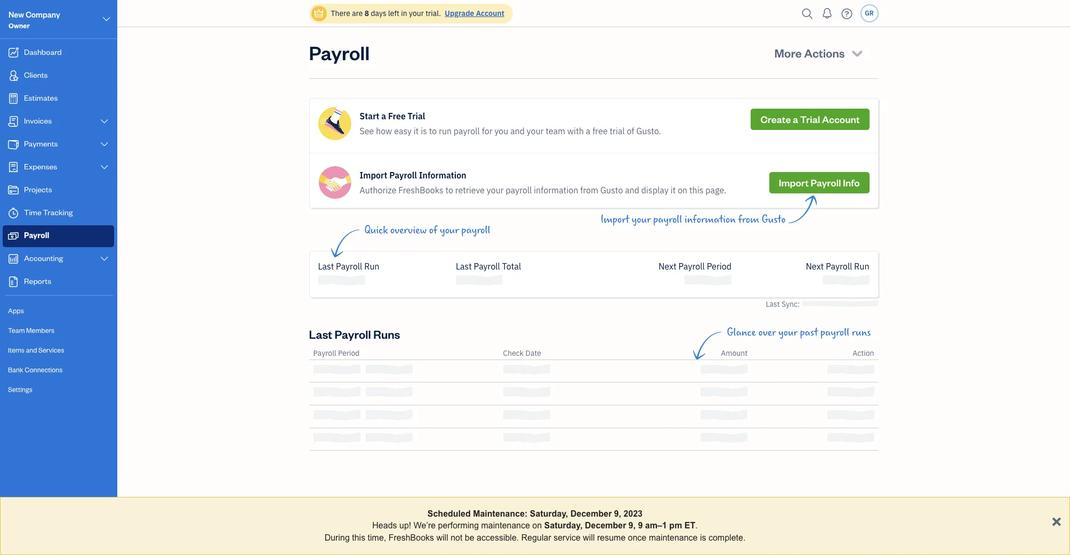 Task type: vqa. For each thing, say whether or not it's contained in the screenshot.
complete.
yes



Task type: describe. For each thing, give the bounding box(es) containing it.
accounting
[[24, 253, 63, 263]]

internal
[[950, 499, 978, 508]]

glance
[[727, 327, 756, 339]]

team
[[8, 326, 25, 335]]

info
[[843, 176, 860, 189]]

glance over your past payroll runs
[[727, 327, 871, 339]]

settings
[[8, 386, 32, 394]]

tracking
[[43, 207, 73, 218]]

more actions button
[[765, 40, 874, 66]]

2 will from the left
[[583, 534, 595, 543]]

left
[[388, 9, 399, 18]]

chevron large down image for invoices
[[99, 117, 109, 126]]

gusto.
[[636, 126, 661, 137]]

pm
[[669, 522, 682, 531]]

payroll for last payroll runs
[[335, 327, 371, 342]]

up!
[[399, 522, 411, 531]]

your right overview
[[440, 224, 459, 237]]

items
[[8, 346, 24, 355]]

expense image
[[7, 162, 20, 173]]

your down display at the right top of the page
[[632, 214, 651, 226]]

payroll up last payroll total
[[461, 224, 490, 237]]

free
[[388, 111, 406, 122]]

import for import payroll info
[[779, 176, 809, 189]]

report image
[[7, 277, 20, 287]]

check date
[[503, 349, 541, 358]]

create a trial account button
[[751, 109, 869, 130]]

1 vertical spatial december
[[585, 522, 626, 531]]

over
[[759, 327, 776, 339]]

0 vertical spatial december
[[571, 510, 612, 519]]

your right in
[[409, 9, 424, 18]]

invoices link
[[3, 111, 114, 133]]

new
[[9, 10, 24, 20]]

payroll inside import payroll information authorize freshbooks to retrieve your payroll information from gusto and display it on this page.
[[506, 185, 532, 196]]

actions
[[804, 45, 845, 60]]

payroll down display at the right top of the page
[[653, 214, 682, 226]]

your inside import payroll information authorize freshbooks to retrieve your payroll information from gusto and display it on this page.
[[487, 185, 504, 196]]

chevrondown image
[[850, 45, 865, 60]]

runs
[[373, 327, 400, 342]]

open in new window image
[[1017, 498, 1026, 510]]

a for start
[[381, 111, 386, 122]]

during
[[325, 534, 350, 543]]

more actions
[[775, 45, 845, 60]]

last payroll run
[[318, 261, 379, 272]]

notifications image
[[819, 3, 836, 24]]

estimates link
[[3, 88, 114, 110]]

time tracking
[[24, 207, 73, 218]]

go to help image
[[839, 6, 856, 22]]

import payroll info
[[779, 176, 860, 189]]

page.
[[706, 185, 726, 196]]

once
[[628, 534, 647, 543]]

last for last payroll runs
[[309, 327, 332, 342]]

easy
[[394, 126, 412, 137]]

we're
[[414, 522, 436, 531]]

payroll inside start a free trial see how easy it is to run payroll for you and your team with a free trial of gusto.
[[454, 126, 480, 137]]

0 vertical spatial maintenance
[[481, 522, 530, 531]]

payments
[[24, 139, 58, 149]]

in
[[401, 9, 407, 18]]

time
[[24, 207, 41, 218]]

expand timer details image
[[898, 498, 908, 510]]

trial inside create a trial account "button"
[[800, 113, 820, 125]]

days
[[371, 9, 386, 18]]

performing
[[438, 522, 479, 531]]

import for import your payroll information from gusto
[[601, 214, 629, 226]]

team
[[546, 126, 565, 137]]

et
[[685, 522, 695, 531]]

account inside "button"
[[822, 113, 860, 125]]

next for next payroll period
[[659, 261, 677, 272]]

1 vertical spatial from
[[738, 214, 759, 226]]

are
[[352, 9, 363, 18]]

is inside scheduled maintenance: saturday, december 9, 2023 heads up! we're performing maintenance on saturday, december 9, 9 am–1 pm et . during this time, freshbooks will not be accessible. regular service will resume once maintenance is complete.
[[700, 534, 706, 543]]

and inside start a free trial see how easy it is to run payroll for you and your team with a free trial of gusto.
[[510, 126, 525, 137]]

gr button
[[860, 4, 878, 22]]

resume
[[597, 534, 626, 543]]

× dialog
[[0, 498, 1070, 556]]

chevron large down image for payments
[[99, 140, 109, 149]]

payroll right past
[[821, 327, 849, 339]]

import payroll information authorize freshbooks to retrieve your payroll information from gusto and display it on this page.
[[360, 170, 726, 196]]

there are 8 days left in your trial. upgrade account
[[331, 9, 504, 18]]

clients
[[24, 70, 48, 80]]

last sync :
[[766, 299, 802, 309]]

last payroll runs
[[309, 327, 400, 342]]

authorize
[[360, 185, 396, 196]]

1 vertical spatial of
[[429, 224, 437, 237]]

run for last payroll run
[[364, 261, 379, 272]]

team members link
[[3, 322, 114, 340]]

am–1
[[645, 522, 667, 531]]

1 vertical spatial maintenance
[[649, 534, 698, 543]]

create a trial account
[[761, 113, 860, 125]]

expenses
[[24, 162, 57, 172]]

invoice image
[[7, 116, 20, 127]]

money image
[[7, 231, 20, 242]]

runs
[[852, 327, 871, 339]]

past
[[800, 327, 818, 339]]

check
[[503, 349, 524, 358]]

payroll for import payroll info
[[811, 176, 841, 189]]

9
[[638, 522, 643, 531]]

crown image
[[313, 8, 324, 19]]

on inside import payroll information authorize freshbooks to retrieve your payroll information from gusto and display it on this page.
[[678, 185, 687, 196]]

company
[[26, 10, 60, 20]]

0 vertical spatial 9,
[[614, 510, 621, 519]]

×
[[1052, 511, 1062, 530]]

0 horizontal spatial account
[[476, 9, 504, 18]]

payroll link
[[3, 226, 114, 247]]

payroll inside main element
[[24, 230, 49, 240]]

see
[[360, 126, 374, 137]]

time tracking link
[[3, 203, 114, 224]]

last for last payroll run
[[318, 261, 334, 272]]

payment image
[[7, 139, 20, 150]]

team members
[[8, 326, 54, 335]]

project image
[[7, 185, 20, 196]]

your right 'over'
[[779, 327, 798, 339]]

total
[[502, 261, 521, 272]]

1 vertical spatial information
[[685, 214, 736, 226]]

bank connections link
[[3, 361, 114, 380]]

payroll for last payroll total
[[474, 261, 500, 272]]



Task type: locate. For each thing, give the bounding box(es) containing it.
gr
[[865, 9, 874, 17]]

chevron large down image inside 'accounting' link
[[99, 255, 109, 263]]

estimate image
[[7, 93, 20, 104]]

1 vertical spatial account
[[822, 113, 860, 125]]

quick overview of your payroll
[[364, 224, 490, 237]]

1 vertical spatial this
[[352, 534, 365, 543]]

1 horizontal spatial and
[[510, 126, 525, 137]]

maintenance down the pm
[[649, 534, 698, 543]]

0 horizontal spatial of
[[429, 224, 437, 237]]

1 horizontal spatial of
[[627, 126, 634, 137]]

1 vertical spatial saturday,
[[544, 522, 583, 531]]

on
[[678, 185, 687, 196], [532, 522, 542, 531]]

payroll period
[[313, 349, 360, 358]]

0 horizontal spatial gusto
[[600, 185, 623, 196]]

1 horizontal spatial account
[[822, 113, 860, 125]]

1 vertical spatial and
[[625, 185, 639, 196]]

free
[[593, 126, 608, 137]]

1 run from the left
[[364, 261, 379, 272]]

1 horizontal spatial it
[[671, 185, 676, 196]]

your left team
[[527, 126, 544, 137]]

and inside import payroll information authorize freshbooks to retrieve your payroll information from gusto and display it on this page.
[[625, 185, 639, 196]]

0 vertical spatial period
[[707, 261, 732, 272]]

0 horizontal spatial 9,
[[614, 510, 621, 519]]

display
[[641, 185, 669, 196]]

regular
[[521, 534, 551, 543]]

and right items
[[26, 346, 37, 355]]

1 horizontal spatial run
[[854, 261, 869, 272]]

:
[[798, 299, 800, 309]]

timer image
[[7, 208, 20, 219]]

last for last payroll total
[[456, 261, 472, 272]]

2 run from the left
[[854, 261, 869, 272]]

it
[[414, 126, 419, 137], [671, 185, 676, 196]]

import inside import payroll information authorize freshbooks to retrieve your payroll information from gusto and display it on this page.
[[360, 170, 387, 181]]

it right display at the right top of the page
[[671, 185, 676, 196]]

0 vertical spatial and
[[510, 126, 525, 137]]

0 vertical spatial chevron large down image
[[102, 13, 111, 26]]

bank
[[8, 366, 23, 374]]

0 horizontal spatial run
[[364, 261, 379, 272]]

heads
[[372, 522, 397, 531]]

chevron large down image down invoices link
[[99, 140, 109, 149]]

trial right create on the right
[[800, 113, 820, 125]]

0 vertical spatial from
[[580, 185, 598, 196]]

1 horizontal spatial gusto
[[762, 214, 786, 226]]

is inside start a free trial see how easy it is to run payroll for you and your team with a free trial of gusto.
[[421, 126, 427, 137]]

reports
[[24, 276, 51, 286]]

items and services link
[[3, 341, 114, 360]]

1 horizontal spatial this
[[689, 185, 704, 196]]

of inside start a free trial see how easy it is to run payroll for you and your team with a free trial of gusto.
[[627, 126, 634, 137]]

settings link
[[3, 381, 114, 399]]

gusto
[[600, 185, 623, 196], [762, 214, 786, 226]]

with
[[567, 126, 584, 137]]

1 horizontal spatial trial
[[800, 113, 820, 125]]

saturday,
[[530, 510, 568, 519], [544, 522, 583, 531]]

is left complete.
[[700, 534, 706, 543]]

client image
[[7, 70, 20, 81]]

0 horizontal spatial information
[[534, 185, 578, 196]]

1 horizontal spatial will
[[583, 534, 595, 543]]

1 horizontal spatial information
[[685, 214, 736, 226]]

information
[[419, 170, 466, 181]]

0 horizontal spatial to
[[429, 126, 437, 137]]

import inside button
[[779, 176, 809, 189]]

2 chevron large down image from the top
[[99, 140, 109, 149]]

your inside start a free trial see how easy it is to run payroll for you and your team with a free trial of gusto.
[[527, 126, 544, 137]]

accessible.
[[477, 534, 519, 543]]

chevron large down image down payroll link
[[99, 255, 109, 263]]

scheduled
[[428, 510, 471, 519]]

0 horizontal spatial is
[[421, 126, 427, 137]]

1 vertical spatial freshbooks
[[389, 534, 434, 543]]

run
[[439, 126, 452, 137]]

chevron large down image down estimates "link" on the top
[[99, 117, 109, 126]]

sync
[[782, 299, 798, 309]]

for
[[482, 126, 493, 137]]

apps link
[[3, 302, 114, 320]]

1 horizontal spatial from
[[738, 214, 759, 226]]

1 horizontal spatial 9,
[[629, 522, 636, 531]]

to inside import payroll information authorize freshbooks to retrieve your payroll information from gusto and display it on this page.
[[446, 185, 453, 196]]

maintenance down maintenance:
[[481, 522, 530, 531]]

0 vertical spatial it
[[414, 126, 419, 137]]

items and services
[[8, 346, 64, 355]]

2023
[[624, 510, 643, 519]]

1 horizontal spatial period
[[707, 261, 732, 272]]

1 vertical spatial it
[[671, 185, 676, 196]]

search image
[[799, 6, 816, 22]]

payroll left for
[[454, 126, 480, 137]]

1 horizontal spatial next
[[806, 261, 824, 272]]

2 horizontal spatial a
[[793, 113, 798, 125]]

9, left the 2023
[[614, 510, 621, 519]]

of right overview
[[429, 224, 437, 237]]

9, left 9
[[629, 522, 636, 531]]

services
[[38, 346, 64, 355]]

payroll for import payroll information authorize freshbooks to retrieve your payroll information from gusto and display it on this page.
[[389, 170, 417, 181]]

1 horizontal spatial a
[[586, 126, 591, 137]]

0 horizontal spatial from
[[580, 185, 598, 196]]

this inside scheduled maintenance: saturday, december 9, 2023 heads up! we're performing maintenance on saturday, december 9, 9 am–1 pm et . during this time, freshbooks will not be accessible. regular service will resume once maintenance is complete.
[[352, 534, 365, 543]]

0 horizontal spatial this
[[352, 534, 365, 543]]

chevron large down image for accounting
[[99, 255, 109, 263]]

0 horizontal spatial it
[[414, 126, 419, 137]]

and left display at the right top of the page
[[625, 185, 639, 196]]

import your payroll information from gusto
[[601, 214, 786, 226]]

this left page.
[[689, 185, 704, 196]]

and inside main element
[[26, 346, 37, 355]]

freshbooks down information
[[398, 185, 443, 196]]

1 vertical spatial period
[[338, 349, 360, 358]]

your right the retrieve
[[487, 185, 504, 196]]

0 horizontal spatial and
[[26, 346, 37, 355]]

0 vertical spatial to
[[429, 126, 437, 137]]

bank connections
[[8, 366, 63, 374]]

2 vertical spatial chevron large down image
[[99, 255, 109, 263]]

freshbooks
[[398, 185, 443, 196], [389, 534, 434, 543]]

gusto inside import payroll information authorize freshbooks to retrieve your payroll information from gusto and display it on this page.
[[600, 185, 623, 196]]

new company owner
[[9, 10, 60, 30]]

to inside start a free trial see how easy it is to run payroll for you and your team with a free trial of gusto.
[[429, 126, 437, 137]]

last
[[318, 261, 334, 272], [456, 261, 472, 272], [766, 299, 780, 309], [309, 327, 332, 342]]

not
[[451, 534, 463, 543]]

main element
[[0, 0, 144, 556]]

next payroll period
[[659, 261, 732, 272]]

saturday, up 'service'
[[544, 522, 583, 531]]

1 vertical spatial 9,
[[629, 522, 636, 531]]

information
[[534, 185, 578, 196], [685, 214, 736, 226]]

1 vertical spatial chevron large down image
[[99, 140, 109, 149]]

1 vertical spatial gusto
[[762, 214, 786, 226]]

it right easy
[[414, 126, 419, 137]]

freshbooks inside scheduled maintenance: saturday, december 9, 2023 heads up! we're performing maintenance on saturday, december 9, 9 am–1 pm et . during this time, freshbooks will not be accessible. regular service will resume once maintenance is complete.
[[389, 534, 434, 543]]

trial
[[610, 126, 625, 137]]

a inside create a trial account "button"
[[793, 113, 798, 125]]

2 horizontal spatial import
[[779, 176, 809, 189]]

0 horizontal spatial will
[[436, 534, 448, 543]]

payroll for last payroll run
[[336, 261, 362, 272]]

from
[[580, 185, 598, 196], [738, 214, 759, 226]]

0 vertical spatial saturday,
[[530, 510, 568, 519]]

0 vertical spatial on
[[678, 185, 687, 196]]

scheduled maintenance: saturday, december 9, 2023 heads up! we're performing maintenance on saturday, december 9, 9 am–1 pm et . during this time, freshbooks will not be accessible. regular service will resume once maintenance is complete.
[[325, 510, 746, 543]]

1 vertical spatial on
[[532, 522, 542, 531]]

this
[[689, 185, 704, 196], [352, 534, 365, 543]]

0 vertical spatial freshbooks
[[398, 185, 443, 196]]

1 vertical spatial chevron large down image
[[99, 163, 109, 172]]

1 will from the left
[[436, 534, 448, 543]]

period
[[707, 261, 732, 272], [338, 349, 360, 358]]

last for last sync :
[[766, 299, 780, 309]]

on inside scheduled maintenance: saturday, december 9, 2023 heads up! we're performing maintenance on saturday, december 9, 9 am–1 pm et . during this time, freshbooks will not be accessible. regular service will resume once maintenance is complete.
[[532, 522, 542, 531]]

2 horizontal spatial and
[[625, 185, 639, 196]]

1 horizontal spatial import
[[601, 214, 629, 226]]

import payroll info button
[[769, 172, 869, 194]]

payroll for next payroll run
[[826, 261, 852, 272]]

1 next from the left
[[659, 261, 677, 272]]

0 vertical spatial is
[[421, 126, 427, 137]]

0 vertical spatial of
[[627, 126, 634, 137]]

0 horizontal spatial on
[[532, 522, 542, 531]]

0 horizontal spatial next
[[659, 261, 677, 272]]

trial right free
[[408, 111, 425, 122]]

trial inside start a free trial see how easy it is to run payroll for you and your team with a free trial of gusto.
[[408, 111, 425, 122]]

0 horizontal spatial maintenance
[[481, 522, 530, 531]]

information inside import payroll information authorize freshbooks to retrieve your payroll information from gusto and display it on this page.
[[534, 185, 578, 196]]

is right easy
[[421, 126, 427, 137]]

import for import payroll information authorize freshbooks to retrieve your payroll information from gusto and display it on this page.
[[360, 170, 387, 181]]

start
[[360, 111, 379, 122]]

be
[[465, 534, 474, 543]]

will right 'service'
[[583, 534, 595, 543]]

this left time,
[[352, 534, 365, 543]]

chevron large down image
[[102, 13, 111, 26], [99, 163, 109, 172]]

last payroll total
[[456, 261, 521, 272]]

payroll inside button
[[811, 176, 841, 189]]

on right display at the right top of the page
[[678, 185, 687, 196]]

dashboard link
[[3, 42, 114, 64]]

complete.
[[709, 534, 746, 543]]

owner
[[9, 21, 30, 30]]

of right trial
[[627, 126, 634, 137]]

payroll for next payroll period
[[679, 261, 705, 272]]

1 vertical spatial to
[[446, 185, 453, 196]]

1 vertical spatial is
[[700, 534, 706, 543]]

overview
[[390, 224, 427, 237]]

maintenance
[[481, 522, 530, 531], [649, 534, 698, 543]]

next for next payroll run
[[806, 261, 824, 272]]

× button
[[1052, 511, 1062, 530]]

chevron large down image inside "payments" "link"
[[99, 140, 109, 149]]

0 vertical spatial gusto
[[600, 185, 623, 196]]

2 vertical spatial and
[[26, 346, 37, 355]]

0 horizontal spatial trial
[[408, 111, 425, 122]]

reports link
[[3, 271, 114, 293]]

chevron large down image
[[99, 117, 109, 126], [99, 140, 109, 149], [99, 255, 109, 263]]

time,
[[368, 534, 386, 543]]

0 horizontal spatial import
[[360, 170, 387, 181]]

will left not
[[436, 534, 448, 543]]

chevron large down image inside expenses link
[[99, 163, 109, 172]]

chart image
[[7, 254, 20, 264]]

your
[[409, 9, 424, 18], [527, 126, 544, 137], [487, 185, 504, 196], [632, 214, 651, 226], [440, 224, 459, 237], [779, 327, 798, 339]]

.
[[695, 522, 698, 531]]

trial.
[[426, 9, 441, 18]]

1 horizontal spatial on
[[678, 185, 687, 196]]

1 horizontal spatial to
[[446, 185, 453, 196]]

saturday, up regular
[[530, 510, 568, 519]]

and right you on the left of page
[[510, 126, 525, 137]]

payroll inside import payroll information authorize freshbooks to retrieve your payroll information from gusto and display it on this page.
[[389, 170, 417, 181]]

0 vertical spatial information
[[534, 185, 578, 196]]

projects link
[[3, 180, 114, 202]]

2 next from the left
[[806, 261, 824, 272]]

invoices
[[24, 116, 52, 126]]

payroll right the retrieve
[[506, 185, 532, 196]]

date
[[526, 349, 541, 358]]

8
[[365, 9, 369, 18]]

action
[[853, 349, 874, 358]]

it inside start a free trial see how easy it is to run payroll for you and your team with a free trial of gusto.
[[414, 126, 419, 137]]

0 vertical spatial chevron large down image
[[99, 117, 109, 126]]

payments link
[[3, 134, 114, 156]]

this inside import payroll information authorize freshbooks to retrieve your payroll information from gusto and display it on this page.
[[689, 185, 704, 196]]

a for create
[[793, 113, 798, 125]]

connections
[[25, 366, 63, 374]]

chevron large down image inside invoices link
[[99, 117, 109, 126]]

create
[[761, 113, 791, 125]]

0 vertical spatial this
[[689, 185, 704, 196]]

on up regular
[[532, 522, 542, 531]]

1 horizontal spatial is
[[700, 534, 706, 543]]

clients link
[[3, 65, 114, 87]]

to down information
[[446, 185, 453, 196]]

dashboard image
[[7, 47, 20, 58]]

freshbooks down up!
[[389, 534, 434, 543]]

from inside import payroll information authorize freshbooks to retrieve your payroll information from gusto and display it on this page.
[[580, 185, 598, 196]]

projects
[[24, 184, 52, 195]]

run for next payroll run
[[854, 261, 869, 272]]

it inside import payroll information authorize freshbooks to retrieve your payroll information from gusto and display it on this page.
[[671, 185, 676, 196]]

a
[[381, 111, 386, 122], [793, 113, 798, 125], [586, 126, 591, 137]]

to left run
[[429, 126, 437, 137]]

0 vertical spatial account
[[476, 9, 504, 18]]

you
[[495, 126, 508, 137]]

apps
[[8, 307, 24, 315]]

there
[[331, 9, 350, 18]]

retrieve
[[455, 185, 485, 196]]

3 chevron large down image from the top
[[99, 255, 109, 263]]

0 horizontal spatial a
[[381, 111, 386, 122]]

0 horizontal spatial period
[[338, 349, 360, 358]]

next payroll run
[[806, 261, 869, 272]]

1 horizontal spatial maintenance
[[649, 534, 698, 543]]

1 chevron large down image from the top
[[99, 117, 109, 126]]

freshbooks inside import payroll information authorize freshbooks to retrieve your payroll information from gusto and display it on this page.
[[398, 185, 443, 196]]



